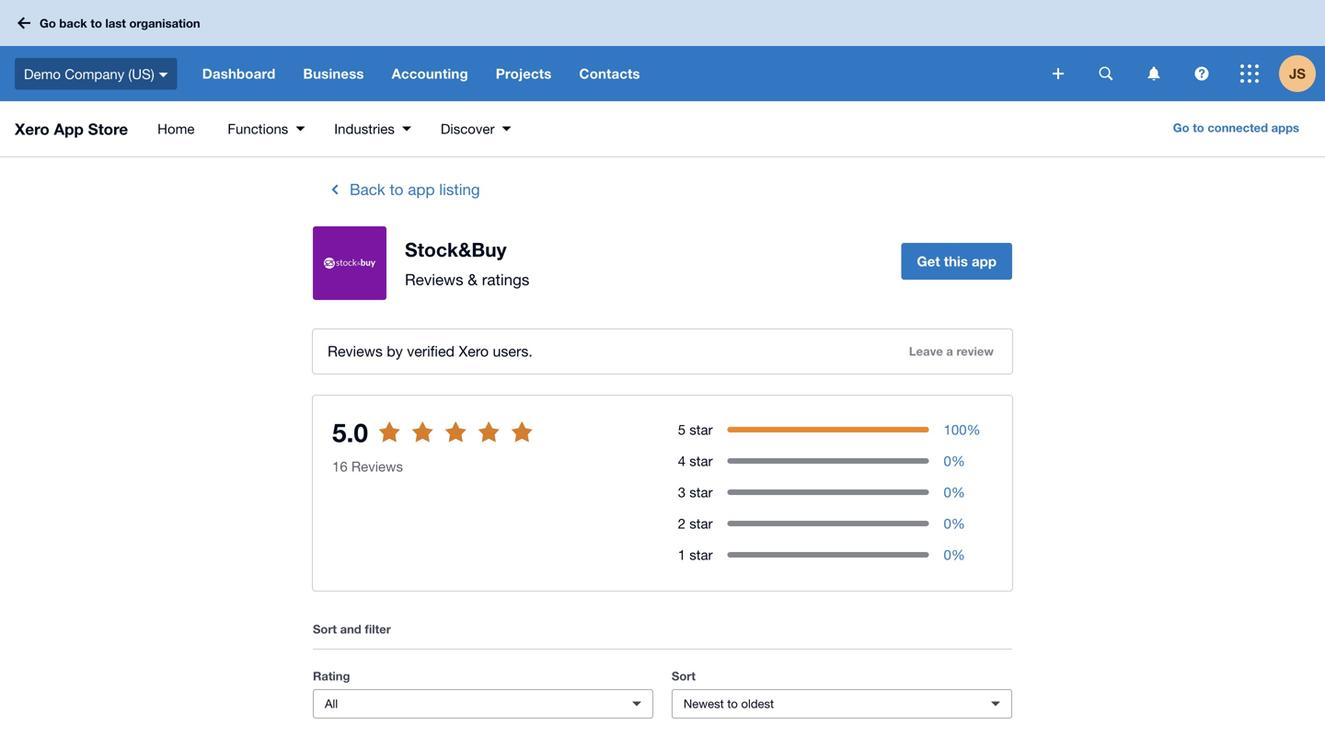 Task type: locate. For each thing, give the bounding box(es) containing it.
app left listing
[[408, 180, 435, 198]]

menu containing home
[[139, 101, 526, 156]]

1 vertical spatial app
[[972, 253, 997, 270]]

star right 1
[[690, 547, 713, 563]]

1 star
[[678, 547, 713, 563]]

go left back
[[40, 16, 56, 30]]

2
[[678, 515, 686, 532]]

stock&buy
[[405, 238, 507, 261]]

industries
[[334, 121, 395, 137]]

0 %
[[944, 453, 965, 469], [944, 484, 965, 500], [944, 515, 965, 532], [944, 547, 965, 563]]

go inside "link"
[[40, 16, 56, 30]]

back
[[350, 180, 385, 198]]

svg image inside go back to last organisation "link"
[[17, 17, 30, 29]]

100 %
[[944, 422, 981, 438]]

4 0 from the top
[[944, 547, 952, 563]]

0
[[944, 453, 952, 469], [944, 484, 952, 500], [944, 515, 952, 532], [944, 547, 952, 563]]

reviews for reviews by verified xero users.
[[328, 343, 383, 360]]

0 % for 4 star
[[944, 453, 965, 469]]

xero left users. at the left of the page
[[459, 343, 489, 360]]

a
[[946, 344, 953, 358]]

contacts button
[[565, 46, 654, 101]]

0 vertical spatial go
[[40, 16, 56, 30]]

star right 5
[[690, 422, 713, 438]]

1 vertical spatial xero
[[459, 343, 489, 360]]

all
[[325, 697, 338, 711]]

sort
[[313, 622, 337, 636], [672, 669, 696, 683]]

2 0 % from the top
[[944, 484, 965, 500]]

reviews for reviews & ratings
[[405, 271, 463, 289]]

app
[[54, 120, 84, 138]]

to right 'back' at the left of page
[[390, 180, 404, 198]]

%
[[967, 422, 981, 438], [952, 453, 965, 469], [952, 484, 965, 500], [952, 515, 965, 532], [952, 547, 965, 563]]

% for 2 star
[[952, 515, 965, 532]]

review
[[957, 344, 994, 358]]

to right skip
[[393, 435, 407, 452]]

to
[[91, 16, 102, 30], [1193, 121, 1204, 135], [390, 180, 404, 198], [393, 435, 407, 452], [727, 697, 738, 711]]

go back to last organisation link
[[11, 7, 211, 39]]

1 vertical spatial reviews
[[328, 343, 383, 360]]

0 vertical spatial reviews
[[405, 271, 463, 289]]

3 star from the top
[[690, 484, 713, 500]]

back
[[59, 16, 87, 30]]

4 0 % from the top
[[944, 547, 965, 563]]

sort up newest at bottom right
[[672, 669, 696, 683]]

xero app store
[[15, 120, 128, 138]]

go to connected apps
[[1173, 121, 1300, 135]]

4
[[678, 453, 686, 469]]

get this app link
[[901, 243, 1012, 280]]

banner
[[0, 0, 1325, 101]]

0 horizontal spatial sort
[[313, 622, 337, 636]]

js
[[1289, 65, 1306, 82]]

0 for 4 star
[[944, 453, 952, 469]]

reviews by verified xero users.
[[328, 343, 533, 360]]

contacts
[[579, 65, 640, 82]]

0 horizontal spatial app
[[408, 180, 435, 198]]

menu
[[139, 101, 526, 156]]

1 horizontal spatial xero
[[459, 343, 489, 360]]

svg image inside demo company (us) popup button
[[159, 72, 168, 77]]

0 vertical spatial xero
[[15, 120, 50, 138]]

svg image
[[1053, 68, 1064, 79], [159, 72, 168, 77]]

sort left and on the bottom
[[313, 622, 337, 636]]

business
[[303, 65, 364, 82]]

1
[[678, 547, 686, 563]]

functions
[[228, 121, 288, 137]]

back to app listing
[[350, 180, 480, 198]]

svg image
[[17, 17, 30, 29], [1241, 64, 1259, 83], [1099, 67, 1113, 81], [1148, 67, 1160, 81], [1195, 67, 1209, 81]]

0 for 1 star
[[944, 547, 952, 563]]

go for go to connected apps
[[1173, 121, 1190, 135]]

skip
[[358, 435, 389, 452]]

reviews down stock&buy
[[405, 271, 463, 289]]

oldest
[[741, 697, 774, 711]]

5 star
[[678, 422, 713, 438]]

reviews & ratings
[[405, 271, 530, 289]]

last
[[105, 16, 126, 30]]

reviews left by
[[328, 343, 383, 360]]

star right 4
[[690, 453, 713, 469]]

16 reviews
[[332, 458, 403, 474]]

filter
[[365, 622, 391, 636]]

go
[[40, 16, 56, 30], [1173, 121, 1190, 135]]

3 0 from the top
[[944, 515, 952, 532]]

to left last
[[91, 16, 102, 30]]

&
[[468, 271, 478, 289]]

sort for sort and filter
[[313, 622, 337, 636]]

reviews
[[411, 435, 465, 452]]

app right 'this'
[[972, 253, 997, 270]]

% for 4 star
[[952, 453, 965, 469]]

0 horizontal spatial xero
[[15, 120, 50, 138]]

1 star from the top
[[690, 422, 713, 438]]

star right 3
[[690, 484, 713, 500]]

to inside popup button
[[727, 697, 738, 711]]

reviews down skip
[[351, 458, 403, 474]]

xero
[[15, 120, 50, 138], [459, 343, 489, 360]]

to for skip to reviews list
[[393, 435, 407, 452]]

reviews
[[405, 271, 463, 289], [328, 343, 383, 360], [351, 458, 403, 474]]

demo company (us)
[[24, 66, 154, 82]]

app for to
[[408, 180, 435, 198]]

app
[[408, 180, 435, 198], [972, 253, 997, 270]]

0 % for 2 star
[[944, 515, 965, 532]]

newest to oldest button
[[672, 689, 1012, 719]]

2 0 from the top
[[944, 484, 952, 500]]

by
[[387, 343, 403, 360]]

star right 2
[[690, 515, 713, 532]]

to for newest to oldest
[[727, 697, 738, 711]]

star for 1 star
[[690, 547, 713, 563]]

newest
[[684, 697, 724, 711]]

leave a review
[[909, 344, 994, 358]]

xero left app
[[15, 120, 50, 138]]

5 star from the top
[[690, 547, 713, 563]]

1 horizontal spatial go
[[1173, 121, 1190, 135]]

1 vertical spatial go
[[1173, 121, 1190, 135]]

skip to reviews list
[[358, 435, 490, 452]]

1 horizontal spatial sort
[[672, 669, 696, 683]]

0 horizontal spatial go
[[40, 16, 56, 30]]

1 0 % from the top
[[944, 453, 965, 469]]

industries button
[[320, 101, 426, 156]]

1 vertical spatial sort
[[672, 669, 696, 683]]

(us)
[[128, 66, 154, 82]]

to inside "link"
[[91, 16, 102, 30]]

4 star from the top
[[690, 515, 713, 532]]

leave a review button
[[898, 337, 1005, 366]]

listing
[[439, 180, 480, 198]]

business button
[[289, 46, 378, 101]]

0 vertical spatial sort
[[313, 622, 337, 636]]

star for 4 star
[[690, 453, 713, 469]]

go left connected at the right
[[1173, 121, 1190, 135]]

3 0 % from the top
[[944, 515, 965, 532]]

0 vertical spatial app
[[408, 180, 435, 198]]

1 horizontal spatial app
[[972, 253, 997, 270]]

dashboard link
[[188, 46, 289, 101]]

demo
[[24, 66, 61, 82]]

to for go to connected apps
[[1193, 121, 1204, 135]]

and
[[340, 622, 361, 636]]

list
[[469, 435, 490, 452]]

users.
[[493, 343, 533, 360]]

star
[[690, 422, 713, 438], [690, 453, 713, 469], [690, 484, 713, 500], [690, 515, 713, 532], [690, 547, 713, 563]]

5.0
[[332, 417, 368, 448]]

0 horizontal spatial svg image
[[159, 72, 168, 77]]

1 0 from the top
[[944, 453, 952, 469]]

store
[[88, 120, 128, 138]]

2 star from the top
[[690, 453, 713, 469]]

accounting
[[392, 65, 468, 82]]

star for 3 star
[[690, 484, 713, 500]]

app for this
[[972, 253, 997, 270]]

to left oldest
[[727, 697, 738, 711]]

to left connected at the right
[[1193, 121, 1204, 135]]



Task type: vqa. For each thing, say whether or not it's contained in the screenshot.
Go to connected apps
yes



Task type: describe. For each thing, give the bounding box(es) containing it.
discover
[[441, 121, 495, 137]]

100
[[944, 422, 967, 438]]

newest to oldest
[[684, 697, 774, 711]]

3 star
[[678, 484, 713, 500]]

rating
[[313, 669, 350, 683]]

0 % for 1 star
[[944, 547, 965, 563]]

star for 2 star
[[690, 515, 713, 532]]

0 for 3 star
[[944, 484, 952, 500]]

go back to last organisation
[[40, 16, 200, 30]]

functions button
[[213, 101, 320, 156]]

verified
[[407, 343, 455, 360]]

2 star
[[678, 515, 713, 532]]

js button
[[1279, 46, 1325, 101]]

leave
[[909, 344, 943, 358]]

4 star
[[678, 453, 713, 469]]

home
[[158, 121, 195, 137]]

accounting button
[[378, 46, 482, 101]]

sort for sort
[[672, 669, 696, 683]]

go to connected apps link
[[1162, 114, 1311, 144]]

1 horizontal spatial svg image
[[1053, 68, 1064, 79]]

% for 5 star
[[967, 422, 981, 438]]

go for go back to last organisation
[[40, 16, 56, 30]]

organisation
[[129, 16, 200, 30]]

projects
[[496, 65, 552, 82]]

star for 5 star
[[690, 422, 713, 438]]

% for 3 star
[[952, 484, 965, 500]]

this
[[944, 253, 968, 270]]

16
[[332, 458, 348, 474]]

3
[[678, 484, 686, 500]]

connected
[[1208, 121, 1268, 135]]

all button
[[313, 689, 653, 719]]

discover button
[[426, 101, 526, 156]]

projects button
[[482, 46, 565, 101]]

% for 1 star
[[952, 547, 965, 563]]

home button
[[139, 101, 213, 156]]

ratings
[[482, 271, 530, 289]]

dashboard
[[202, 65, 276, 82]]

0 for 2 star
[[944, 515, 952, 532]]

sort and filter
[[313, 622, 391, 636]]

to for back to app listing
[[390, 180, 404, 198]]

banner containing dashboard
[[0, 0, 1325, 101]]

apps
[[1272, 121, 1300, 135]]

demo company (us) button
[[0, 46, 188, 101]]

get
[[917, 253, 940, 270]]

get this app
[[917, 253, 997, 270]]

company
[[65, 66, 124, 82]]

0 % for 3 star
[[944, 484, 965, 500]]

5
[[678, 422, 686, 438]]

2 vertical spatial reviews
[[351, 458, 403, 474]]

back to app listing link
[[313, 175, 488, 204]]

skip to reviews list link
[[342, 425, 505, 462]]



